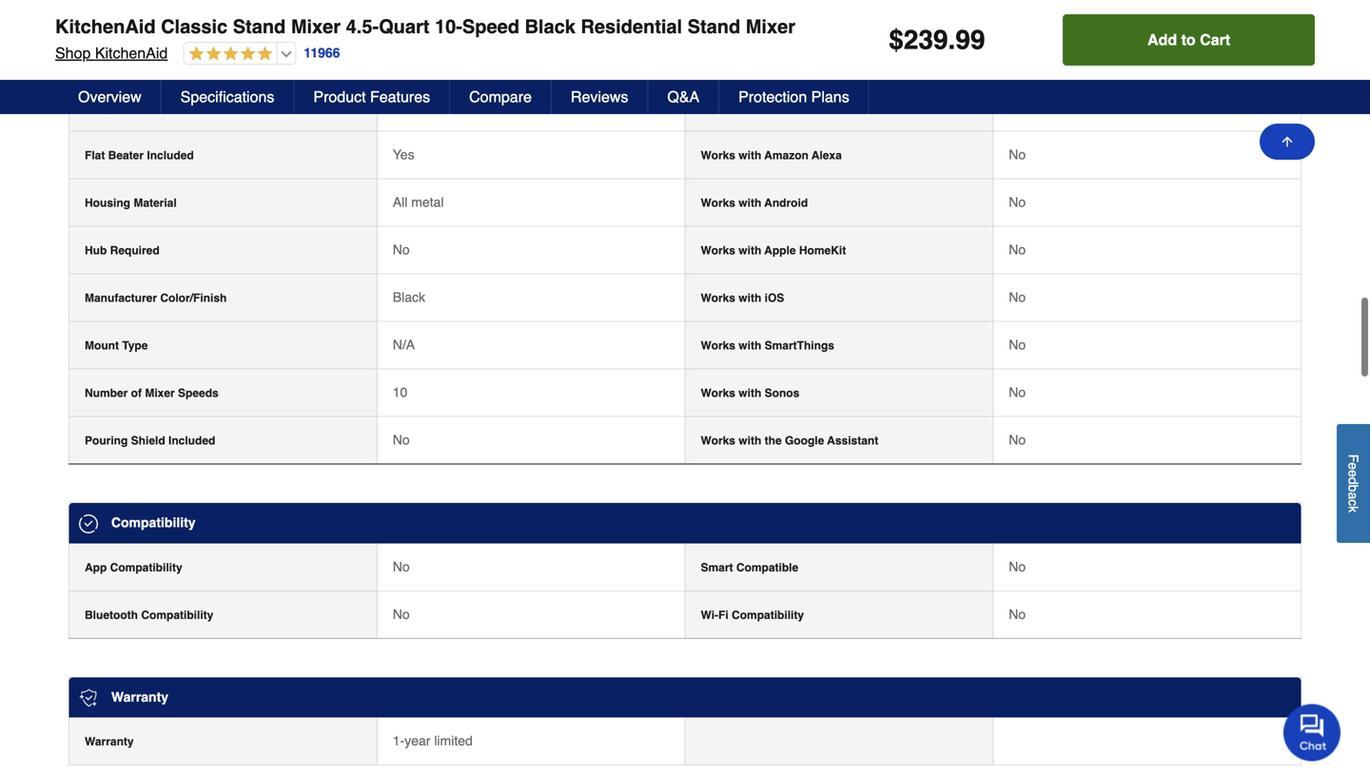 Task type: locate. For each thing, give the bounding box(es) containing it.
required
[[110, 244, 160, 257]]

.
[[948, 25, 956, 55]]

product
[[313, 88, 366, 106]]

plans
[[811, 88, 849, 106]]

year
[[405, 734, 431, 749]]

works for works with ios
[[701, 292, 736, 305]]

works
[[701, 149, 736, 162], [701, 196, 736, 210], [701, 244, 736, 257], [701, 292, 736, 305], [701, 339, 736, 353], [701, 387, 736, 400], [701, 434, 736, 448]]

4 with from the top
[[739, 292, 762, 305]]

no for works with the google assistant
[[1009, 432, 1026, 448]]

4 works from the top
[[701, 292, 736, 305]]

compatibility right fi
[[732, 609, 804, 622]]

included for dough hook included
[[156, 101, 203, 115]]

black left 10-
[[393, 4, 425, 20]]

11966
[[304, 45, 340, 61]]

with left android
[[739, 196, 762, 210]]

with for ios
[[739, 292, 762, 305]]

7 with from the top
[[739, 434, 762, 448]]

with up the works with sonos
[[739, 339, 762, 353]]

0 vertical spatial kitchenaid
[[55, 16, 156, 38]]

mount type
[[85, 339, 148, 353]]

with left ios
[[739, 292, 762, 305]]

with left sonos in the right of the page
[[739, 387, 762, 400]]

e up the b
[[1346, 470, 1361, 477]]

the
[[765, 434, 782, 448]]

works left the
[[701, 434, 736, 448]]

no for wi-fi compatibility
[[1009, 607, 1026, 622]]

controlled
[[734, 6, 791, 20]]

5 with from the top
[[739, 339, 762, 353]]

with left 'amazon'
[[739, 149, 762, 162]]

shop kitchenaid
[[55, 44, 168, 62]]

shield
[[131, 434, 165, 448]]

works down works with ios at the top
[[701, 339, 736, 353]]

works with apple homekit
[[701, 244, 846, 257]]

0 vertical spatial color/finish
[[85, 6, 151, 20]]

compatible
[[736, 561, 799, 575]]

wi-fi compatibility
[[701, 609, 804, 622]]

stand up the 4.8 stars image
[[233, 16, 286, 38]]

stand
[[233, 16, 286, 38], [688, 16, 740, 38]]

works left ios
[[701, 292, 736, 305]]

1 works from the top
[[701, 149, 736, 162]]

no
[[1009, 147, 1026, 162], [1009, 195, 1026, 210], [393, 242, 410, 257], [1009, 242, 1026, 257], [1009, 290, 1026, 305], [1009, 337, 1026, 353], [1009, 385, 1026, 400], [393, 432, 410, 448], [1009, 432, 1026, 448], [393, 559, 410, 575], [1009, 559, 1026, 575], [393, 607, 410, 622], [1009, 607, 1026, 622]]

color/finish family
[[85, 6, 191, 20]]

bluetooth compatibility
[[85, 609, 213, 622]]

d
[[1346, 477, 1361, 485]]

with left apple
[[739, 244, 762, 257]]

protection plans
[[739, 88, 849, 106]]

color/finish right manufacturer
[[160, 292, 227, 305]]

included for flat beater included
[[147, 149, 194, 162]]

works for works with sonos
[[701, 387, 736, 400]]

3 works from the top
[[701, 244, 736, 257]]

2 with from the top
[[739, 196, 762, 210]]

reviews button
[[552, 80, 648, 114]]

mixer right of
[[145, 387, 175, 400]]

mixer right voice at the right top of the page
[[746, 16, 796, 38]]

black up n/a
[[393, 290, 425, 305]]

6 with from the top
[[739, 387, 762, 400]]

works up works with ios at the top
[[701, 244, 736, 257]]

homekit
[[799, 244, 846, 257]]

6 works from the top
[[701, 387, 736, 400]]

99
[[956, 25, 985, 55]]

kitchenaid classic stand mixer 4.5-quart 10-speed black residential stand mixer
[[55, 16, 796, 38]]

no for works with apple homekit
[[1009, 242, 1026, 257]]

with for amazon
[[739, 149, 762, 162]]

all metal
[[393, 195, 444, 210]]

smart compatible
[[701, 561, 799, 575]]

overview
[[78, 88, 141, 106]]

1 vertical spatial color/finish
[[160, 292, 227, 305]]

0 horizontal spatial stand
[[233, 16, 286, 38]]

wire whisk included
[[701, 101, 812, 115]]

1 e from the top
[[1346, 463, 1361, 470]]

works with sonos
[[701, 387, 800, 400]]

stand up q&a
[[688, 16, 740, 38]]

a
[[1346, 492, 1361, 500]]

protection plans button
[[720, 80, 869, 114]]

3 with from the top
[[739, 244, 762, 257]]

q&a button
[[648, 80, 720, 114]]

housing
[[85, 196, 130, 210]]

no for works with amazon alexa
[[1009, 147, 1026, 162]]

7 works from the top
[[701, 434, 736, 448]]

with
[[739, 149, 762, 162], [739, 196, 762, 210], [739, 244, 762, 257], [739, 292, 762, 305], [739, 339, 762, 353], [739, 387, 762, 400], [739, 434, 762, 448]]

product features
[[313, 88, 430, 106]]

black for voice controlled
[[393, 4, 425, 20]]

residential
[[581, 16, 682, 38]]

no for works with sonos
[[1009, 385, 1026, 400]]

with for apple
[[739, 244, 762, 257]]

reviews
[[571, 88, 628, 106]]

warranty
[[111, 690, 168, 705], [85, 736, 134, 749]]

e up d
[[1346, 463, 1361, 470]]

1 vertical spatial kitchenaid
[[95, 44, 168, 62]]

0 horizontal spatial mixer
[[145, 387, 175, 400]]

dough hook included
[[85, 101, 203, 115]]

works with android
[[701, 196, 808, 210]]

android
[[764, 196, 808, 210]]

hub
[[85, 244, 107, 257]]

add to cart
[[1148, 31, 1230, 49]]

works for works with apple homekit
[[701, 244, 736, 257]]

no for works with android
[[1009, 195, 1026, 210]]

all
[[393, 195, 408, 210]]

with for android
[[739, 196, 762, 210]]

mixer
[[291, 16, 341, 38], [746, 16, 796, 38], [145, 387, 175, 400]]

f
[[1346, 454, 1361, 463]]

app
[[85, 561, 107, 575]]

family
[[154, 6, 191, 20]]

b
[[1346, 485, 1361, 492]]

material
[[134, 196, 177, 210]]

metal
[[411, 195, 444, 210]]

works left android
[[701, 196, 736, 210]]

black
[[393, 4, 425, 20], [525, 16, 576, 38], [393, 290, 425, 305]]

color/finish up shop kitchenaid
[[85, 6, 151, 20]]

speeds
[[178, 387, 219, 400]]

mixer up the 11966
[[291, 16, 341, 38]]

overview button
[[59, 80, 161, 114]]

5 works from the top
[[701, 339, 736, 353]]

works left sonos in the right of the page
[[701, 387, 736, 400]]

works down "wire"
[[701, 149, 736, 162]]

with left the
[[739, 434, 762, 448]]

apple
[[764, 244, 796, 257]]

included
[[156, 101, 203, 115], [765, 101, 812, 115], [147, 149, 194, 162], [168, 434, 215, 448]]

kitchenaid up shop kitchenaid
[[55, 16, 156, 38]]

1-
[[393, 734, 405, 749]]

sonos
[[765, 387, 800, 400]]

kitchenaid
[[55, 16, 156, 38], [95, 44, 168, 62]]

10-
[[435, 16, 462, 38]]

dough
[[85, 101, 121, 115]]

voice controlled
[[701, 6, 791, 20]]

$ 239 . 99
[[889, 25, 985, 55]]

black for works with ios
[[393, 290, 425, 305]]

4.8 stars image
[[184, 46, 272, 63]]

kitchenaid down color/finish family
[[95, 44, 168, 62]]

works for works with the google assistant
[[701, 434, 736, 448]]

2 horizontal spatial mixer
[[746, 16, 796, 38]]

e
[[1346, 463, 1361, 470], [1346, 470, 1361, 477]]

1 with from the top
[[739, 149, 762, 162]]

q&a
[[667, 88, 700, 106]]

product features button
[[294, 80, 450, 114]]

1 horizontal spatial stand
[[688, 16, 740, 38]]

1 horizontal spatial mixer
[[291, 16, 341, 38]]

2 works from the top
[[701, 196, 736, 210]]

alexa
[[812, 149, 842, 162]]



Task type: vqa. For each thing, say whether or not it's contained in the screenshot.
Google at the bottom of page
yes



Task type: describe. For each thing, give the bounding box(es) containing it.
classic
[[161, 16, 228, 38]]

works with ios
[[701, 292, 784, 305]]

app compatibility
[[85, 561, 182, 575]]

pouring
[[85, 434, 128, 448]]

works for works with android
[[701, 196, 736, 210]]

arrow up image
[[1280, 134, 1295, 149]]

quart
[[379, 16, 430, 38]]

mount
[[85, 339, 119, 353]]

c
[[1346, 500, 1361, 506]]

f e e d b a c k button
[[1337, 424, 1370, 543]]

shop
[[55, 44, 91, 62]]

no for smart compatible
[[1009, 559, 1026, 575]]

1 stand from the left
[[233, 16, 286, 38]]

works for works with amazon alexa
[[701, 149, 736, 162]]

yes for yes
[[393, 99, 414, 115]]

2 e from the top
[[1346, 470, 1361, 477]]

to
[[1181, 31, 1196, 49]]

hook
[[124, 101, 153, 115]]

type
[[122, 339, 148, 353]]

no for works with smartthings
[[1009, 337, 1026, 353]]

add
[[1148, 31, 1177, 49]]

black right the "speed"
[[525, 16, 576, 38]]

beater
[[108, 149, 144, 162]]

1 horizontal spatial color/finish
[[160, 292, 227, 305]]

number of mixer speeds
[[85, 387, 219, 400]]

k
[[1346, 506, 1361, 513]]

specifications
[[180, 88, 274, 106]]

specifications button
[[161, 80, 294, 114]]

housing material
[[85, 196, 177, 210]]

voice
[[701, 6, 730, 20]]

0 vertical spatial warranty
[[111, 690, 168, 705]]

works with smartthings
[[701, 339, 834, 353]]

pouring shield included
[[85, 434, 215, 448]]

fi
[[718, 609, 729, 622]]

number
[[85, 387, 128, 400]]

0 horizontal spatial color/finish
[[85, 6, 151, 20]]

commercial/residential
[[85, 54, 214, 67]]

compatibility up bluetooth compatibility
[[110, 561, 182, 575]]

1-year limited
[[393, 734, 473, 749]]

239
[[904, 25, 948, 55]]

compatibility down the app compatibility at the left bottom of the page
[[141, 609, 213, 622]]

compare button
[[450, 80, 552, 114]]

works with amazon alexa
[[701, 149, 842, 162]]

assistant
[[827, 434, 878, 448]]

smart
[[701, 561, 733, 575]]

limited
[[434, 734, 473, 749]]

amazon
[[764, 149, 809, 162]]

1 vertical spatial warranty
[[85, 736, 134, 749]]

included for wire whisk included
[[765, 101, 812, 115]]

google
[[785, 434, 824, 448]]

chat invite button image
[[1284, 704, 1342, 762]]

n/a
[[393, 337, 415, 353]]

works for works with smartthings
[[701, 339, 736, 353]]

speed
[[462, 16, 519, 38]]

manufacturer
[[85, 292, 157, 305]]

hub required
[[85, 244, 160, 257]]

with for the
[[739, 434, 762, 448]]

10
[[393, 385, 408, 400]]

flat beater included
[[85, 149, 194, 162]]

included for pouring shield included
[[168, 434, 215, 448]]

flat
[[85, 149, 105, 162]]

smartthings
[[765, 339, 834, 353]]

wi-
[[701, 609, 718, 622]]

yes for no
[[393, 147, 414, 162]]

of
[[131, 387, 142, 400]]

f e e d b a c k
[[1346, 454, 1361, 513]]

compare
[[469, 88, 532, 106]]

protection
[[739, 88, 807, 106]]

2 stand from the left
[[688, 16, 740, 38]]

with for smartthings
[[739, 339, 762, 353]]

with for sonos
[[739, 387, 762, 400]]

ios
[[765, 292, 784, 305]]

$
[[889, 25, 904, 55]]

add to cart button
[[1063, 14, 1315, 66]]

whisk
[[729, 101, 762, 115]]

works with the google assistant
[[701, 434, 878, 448]]

cart
[[1200, 31, 1230, 49]]

compatibility up the app compatibility at the left bottom of the page
[[111, 515, 196, 530]]

bluetooth
[[85, 609, 138, 622]]

features
[[370, 88, 430, 106]]

no for works with ios
[[1009, 290, 1026, 305]]



